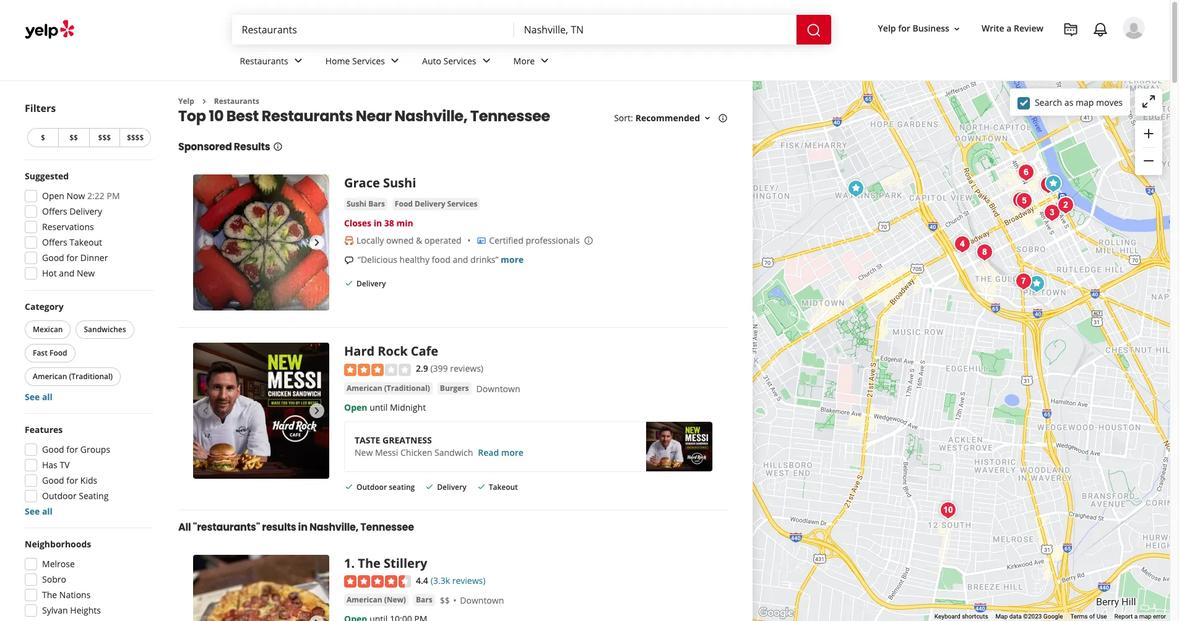 Task type: locate. For each thing, give the bounding box(es) containing it.
2 none field from the left
[[524, 23, 786, 37]]

0 vertical spatial map
[[1076, 96, 1094, 108]]

16 chevron down v2 image right business
[[952, 24, 962, 34]]

american down fast food button
[[33, 371, 67, 382]]

the stillery image
[[1036, 172, 1061, 197]]

1 horizontal spatial american (traditional)
[[347, 383, 430, 394]]

1 slideshow element from the top
[[193, 175, 329, 311]]

the hampton social - nashville image
[[1054, 193, 1078, 218]]

1 horizontal spatial yelp
[[878, 23, 896, 34]]

and right hot
[[59, 267, 74, 279]]

0 vertical spatial hard rock cafe image
[[1041, 171, 1066, 196]]

0 vertical spatial offers
[[42, 206, 67, 217]]

3 good from the top
[[42, 475, 64, 487]]

services right auto
[[444, 55, 476, 67]]

map
[[1076, 96, 1094, 108], [1139, 613, 1152, 620]]

takeout
[[70, 236, 102, 248], [489, 482, 518, 493]]

2 vertical spatial good
[[42, 475, 64, 487]]

more right read on the left
[[501, 447, 524, 459]]

bars up closes in 38 min
[[368, 199, 385, 209]]

services inside home services link
[[352, 55, 385, 67]]

american
[[33, 371, 67, 382], [347, 383, 382, 394], [347, 595, 382, 605]]

previous image
[[198, 235, 213, 250], [198, 404, 213, 419], [198, 616, 213, 621]]

1 vertical spatial $$
[[440, 595, 450, 607]]

zoom out image
[[1141, 154, 1156, 168]]

2 horizontal spatial 24 chevron down v2 image
[[537, 53, 552, 68]]

1 horizontal spatial takeout
[[489, 482, 518, 493]]

reservations
[[42, 221, 94, 233]]

american for $$
[[347, 595, 382, 605]]

and right food
[[453, 254, 468, 266]]

24 chevron down v2 image
[[291, 53, 306, 68], [479, 53, 494, 68], [537, 53, 552, 68]]

1 vertical spatial offers
[[42, 236, 67, 248]]

0 vertical spatial 16 chevron down v2 image
[[952, 24, 962, 34]]

the twelve thirty club image
[[1012, 188, 1037, 213]]

next image left until
[[310, 404, 324, 419]]

2 24 chevron down v2 image from the left
[[479, 53, 494, 68]]

of
[[1089, 613, 1095, 620]]

notifications image
[[1093, 22, 1108, 37]]

1 24 chevron down v2 image from the left
[[291, 53, 306, 68]]

see all button for category
[[25, 391, 53, 403]]

takeout up dinner
[[70, 236, 102, 248]]

hard rock cafe image
[[1041, 171, 1066, 196], [193, 343, 329, 479]]

food
[[395, 199, 413, 209], [50, 348, 67, 358]]

1 horizontal spatial bars
[[416, 595, 432, 605]]

in right the results
[[298, 521, 307, 535]]

next image
[[310, 235, 324, 250], [310, 404, 324, 419]]

0 vertical spatial new
[[77, 267, 95, 279]]

sushi
[[383, 175, 416, 192], [347, 199, 366, 209]]

services left 24 chevron down v2 image
[[352, 55, 385, 67]]

american (traditional) button
[[25, 368, 121, 386], [344, 382, 433, 395]]

new inside group
[[77, 267, 95, 279]]

best
[[226, 106, 259, 127]]

0 vertical spatial the
[[358, 555, 381, 572]]

$$ left $$$ button
[[69, 132, 78, 143]]

food up min
[[395, 199, 413, 209]]

2 vertical spatial previous image
[[198, 616, 213, 621]]

next image left 16 locally owned v2 icon
[[310, 235, 324, 250]]

1 vertical spatial next image
[[310, 404, 324, 419]]

top 10 best restaurants near nashville, tennessee
[[178, 106, 550, 127]]

0 vertical spatial open
[[42, 190, 64, 202]]

1 vertical spatial 16 chevron down v2 image
[[703, 113, 712, 123]]

0 horizontal spatial and
[[59, 267, 74, 279]]

&
[[416, 235, 422, 247]]

neighborhoods
[[25, 539, 91, 550]]

1 horizontal spatial open
[[344, 402, 367, 413]]

the right .
[[358, 555, 381, 572]]

downtown right burgers link
[[476, 383, 520, 395]]

0 vertical spatial bars
[[368, 199, 385, 209]]

dinner
[[80, 252, 108, 264]]

0 vertical spatial food
[[395, 199, 413, 209]]

1 vertical spatial see all button
[[25, 506, 53, 517]]

the
[[358, 555, 381, 572], [42, 589, 57, 601]]

bars button
[[413, 594, 435, 607]]

outdoor for outdoor seating
[[357, 482, 387, 493]]

1 vertical spatial and
[[59, 267, 74, 279]]

hard
[[344, 343, 375, 360]]

none field find
[[242, 23, 504, 37]]

16 info v2 image
[[718, 113, 728, 123]]

0 horizontal spatial new
[[77, 267, 95, 279]]

38
[[384, 218, 394, 229]]

delivery inside button
[[415, 199, 445, 209]]

1 vertical spatial bars
[[416, 595, 432, 605]]

american down the '2.9 star rating' image
[[347, 383, 382, 394]]

1 horizontal spatial in
[[374, 218, 382, 229]]

0 horizontal spatial outdoor
[[42, 490, 77, 502]]

10
[[209, 106, 224, 127]]

1 previous image from the top
[[198, 235, 213, 250]]

0 vertical spatial see
[[25, 391, 40, 403]]

0 horizontal spatial bars
[[368, 199, 385, 209]]

chicken
[[400, 447, 432, 459]]

1 vertical spatial sushi
[[347, 199, 366, 209]]

16 certified professionals v2 image
[[477, 236, 487, 246]]

4.4
[[416, 575, 428, 587]]

yelp left 16 chevron right v2 'icon'
[[178, 96, 194, 106]]

delivery down sandwich
[[437, 482, 467, 493]]

0 horizontal spatial american (traditional)
[[33, 371, 113, 382]]

0 vertical spatial yelp
[[878, 23, 896, 34]]

0 horizontal spatial nashville,
[[309, 521, 359, 535]]

bars inside "button"
[[368, 199, 385, 209]]

food inside food delivery services button
[[395, 199, 413, 209]]

has
[[42, 459, 57, 471]]

bad axe throwing - nashville image
[[1024, 271, 1049, 296]]

all
[[42, 391, 53, 403], [42, 506, 53, 517]]

1 vertical spatial more
[[501, 447, 524, 459]]

search as map moves
[[1035, 96, 1123, 108]]

all down the 'outdoor seating'
[[42, 506, 53, 517]]

fast food
[[33, 348, 67, 358]]

1 see from the top
[[25, 391, 40, 403]]

nashville, down auto
[[395, 106, 467, 127]]

new inside 'taste greatness new messi chicken sandwich read more'
[[355, 447, 373, 459]]

closes in 38 min
[[344, 218, 413, 229]]

good down has tv
[[42, 475, 64, 487]]

for down offers takeout
[[66, 252, 78, 264]]

0 vertical spatial american (traditional)
[[33, 371, 113, 382]]

16 checkmark v2 image down 16 speech v2 image
[[344, 278, 354, 288]]

0 horizontal spatial food
[[50, 348, 67, 358]]

1 see all button from the top
[[25, 391, 53, 403]]

0 horizontal spatial 16 chevron down v2 image
[[703, 113, 712, 123]]

1 horizontal spatial a
[[1134, 613, 1138, 620]]

cafe
[[411, 343, 438, 360]]

restaurants link right 16 chevron right v2 'icon'
[[214, 96, 259, 106]]

outdoor inside group
[[42, 490, 77, 502]]

open left until
[[344, 402, 367, 413]]

a for write
[[1007, 23, 1012, 34]]

new down taste
[[355, 447, 373, 459]]

error
[[1153, 613, 1166, 620]]

good for good for groups
[[42, 444, 64, 456]]

24 chevron down v2 image left home
[[291, 53, 306, 68]]

outdoor seating
[[357, 482, 415, 493]]

2 good from the top
[[42, 444, 64, 456]]

food delivery services link
[[392, 198, 480, 211]]

see all button up neighborhoods on the bottom left
[[25, 506, 53, 517]]

for up the 'outdoor seating'
[[66, 475, 78, 487]]

for inside button
[[898, 23, 910, 34]]

None field
[[242, 23, 504, 37], [524, 23, 786, 37]]

1 vertical spatial all
[[42, 506, 53, 517]]

2 previous image from the top
[[198, 404, 213, 419]]

new down dinner
[[77, 267, 95, 279]]

business categories element
[[230, 45, 1145, 80]]

0 horizontal spatial map
[[1076, 96, 1094, 108]]

home services link
[[316, 45, 412, 80]]

keyboard shortcuts
[[935, 613, 988, 620]]

$$$$ button
[[120, 128, 151, 147]]

24 chevron down v2 image right the more
[[537, 53, 552, 68]]

0 horizontal spatial takeout
[[70, 236, 102, 248]]

1 horizontal spatial outdoor
[[357, 482, 387, 493]]

auto services
[[422, 55, 476, 67]]

2 vertical spatial american
[[347, 595, 382, 605]]

1 vertical spatial reviews)
[[452, 575, 486, 587]]

tennessee up 1 . the stillery
[[360, 521, 414, 535]]

see
[[25, 391, 40, 403], [25, 506, 40, 517]]

reviews) up the burgers
[[450, 363, 483, 375]]

outdoor down good for kids
[[42, 490, 77, 502]]

2 offers from the top
[[42, 236, 67, 248]]

0 vertical spatial sushi
[[383, 175, 416, 192]]

yelp
[[878, 23, 896, 34], [178, 96, 194, 106]]

good up has tv
[[42, 444, 64, 456]]

24 chevron down v2 image for more
[[537, 53, 552, 68]]

american inside button
[[347, 595, 382, 605]]

adele's - nashville image
[[950, 232, 975, 257]]

1 vertical spatial food
[[50, 348, 67, 358]]

"restaurants"
[[193, 521, 260, 535]]

services up operated
[[447, 199, 478, 209]]

none field near
[[524, 23, 786, 37]]

1 vertical spatial good
[[42, 444, 64, 456]]

a right write
[[1007, 23, 1012, 34]]

delivery down open now 2:22 pm
[[70, 206, 102, 217]]

sandwich
[[435, 447, 473, 459]]

0 vertical spatial slideshow element
[[193, 175, 329, 311]]

american (traditional) button down fast food button
[[25, 368, 121, 386]]

nashville,
[[395, 106, 467, 127], [309, 521, 359, 535]]

2 vertical spatial slideshow element
[[193, 555, 329, 621]]

a right report
[[1134, 613, 1138, 620]]

1 vertical spatial open
[[344, 402, 367, 413]]

outdoor for outdoor seating
[[42, 490, 77, 502]]

map region
[[614, 0, 1179, 621]]

0 vertical spatial tennessee
[[470, 106, 550, 127]]

open for sponsored results
[[344, 402, 367, 413]]

0 horizontal spatial a
[[1007, 23, 1012, 34]]

nashville, up 1
[[309, 521, 359, 535]]

restaurants up 16 info v2 image at the top of the page
[[262, 106, 353, 127]]

until
[[370, 402, 388, 413]]

outdoor right 16 checkmark v2 icon
[[357, 482, 387, 493]]

certified professionals
[[489, 235, 580, 247]]

sushi right grace
[[383, 175, 416, 192]]

1 horizontal spatial none field
[[524, 23, 786, 37]]

american down 4.4 star rating image
[[347, 595, 382, 605]]

1 all from the top
[[42, 391, 53, 403]]

1 vertical spatial yelp
[[178, 96, 194, 106]]

all for features
[[42, 506, 53, 517]]

1 horizontal spatial food
[[395, 199, 413, 209]]

map right as
[[1076, 96, 1094, 108]]

zoom in image
[[1141, 126, 1156, 141]]

2 next image from the top
[[310, 404, 324, 419]]

map left error
[[1139, 613, 1152, 620]]

16 chevron down v2 image
[[952, 24, 962, 34], [703, 113, 712, 123]]

see all up neighborhoods on the bottom left
[[25, 506, 53, 517]]

2 all from the top
[[42, 506, 53, 517]]

1 horizontal spatial hard rock cafe image
[[1041, 171, 1066, 196]]

american (traditional) down fast food button
[[33, 371, 113, 382]]

for
[[898, 23, 910, 34], [66, 252, 78, 264], [66, 444, 78, 456], [66, 475, 78, 487]]

search image
[[806, 23, 821, 38]]

16 checkmark v2 image right 'seating'
[[425, 482, 435, 492]]

mexican button
[[25, 321, 71, 339]]

16 chevron down v2 image inside the recommended dropdown button
[[703, 113, 712, 123]]

grace sushi link
[[344, 175, 416, 192]]

more down certified
[[501, 254, 524, 266]]

the nations
[[42, 589, 91, 601]]

16 chevron down v2 image left 16 info v2 icon
[[703, 113, 712, 123]]

delivery up '&'
[[415, 199, 445, 209]]

0 vertical spatial all
[[42, 391, 53, 403]]

1 vertical spatial a
[[1134, 613, 1138, 620]]

stillery
[[384, 555, 427, 572]]

good up hot
[[42, 252, 64, 264]]

info icon image
[[584, 236, 593, 245], [584, 236, 593, 245]]

0 horizontal spatial $$
[[69, 132, 78, 143]]

open for filters
[[42, 190, 64, 202]]

1 vertical spatial american (traditional)
[[347, 383, 430, 394]]

sponsored
[[178, 140, 232, 154]]

sponsored results
[[178, 140, 270, 154]]

see all up features
[[25, 391, 53, 403]]

all
[[178, 521, 191, 535]]

see all button up features
[[25, 391, 53, 403]]

open inside group
[[42, 190, 64, 202]]

a
[[1007, 23, 1012, 34], [1134, 613, 1138, 620]]

melrose
[[42, 558, 75, 570]]

1 vertical spatial hard rock cafe image
[[193, 343, 329, 479]]

see all
[[25, 391, 53, 403], [25, 506, 53, 517]]

1 vertical spatial in
[[298, 521, 307, 535]]

1 good from the top
[[42, 252, 64, 264]]

see all for features
[[25, 506, 53, 517]]

0 vertical spatial $$
[[69, 132, 78, 143]]

0 vertical spatial reviews)
[[450, 363, 483, 375]]

2 more from the top
[[501, 447, 524, 459]]

1 vertical spatial the
[[42, 589, 57, 601]]

in left 38
[[374, 218, 382, 229]]

the butter milk ranch image
[[936, 498, 961, 523]]

24 chevron down v2 image inside auto services "link"
[[479, 53, 494, 68]]

4.4 star rating image
[[344, 576, 411, 588]]

(traditional) up midnight at the left of page
[[384, 383, 430, 394]]

offers up reservations
[[42, 206, 67, 217]]

mexican
[[33, 324, 63, 335]]

sylvan
[[42, 605, 68, 617]]

1 horizontal spatial nashville,
[[395, 106, 467, 127]]

nations
[[59, 589, 91, 601]]

1 offers from the top
[[42, 206, 67, 217]]

bars down "4.4" at the left of page
[[416, 595, 432, 605]]

1 horizontal spatial and
[[453, 254, 468, 266]]

for for kids
[[66, 475, 78, 487]]

$$ down (3.3k
[[440, 595, 450, 607]]

16 checkmark v2 image down read on the left
[[476, 482, 486, 492]]

sushi up closes
[[347, 199, 366, 209]]

1 none field from the left
[[242, 23, 504, 37]]

restaurants
[[240, 55, 288, 67], [214, 96, 259, 106], [262, 106, 353, 127]]

american (traditional) up open until midnight
[[347, 383, 430, 394]]

24 chevron down v2 image
[[388, 53, 402, 68]]

services inside auto services "link"
[[444, 55, 476, 67]]

0 vertical spatial more
[[501, 254, 524, 266]]

tennessee down the more
[[470, 106, 550, 127]]

2 see all from the top
[[25, 506, 53, 517]]

yelp left business
[[878, 23, 896, 34]]

food right 'fast'
[[50, 348, 67, 358]]

filters
[[25, 102, 56, 115]]

16 chevron down v2 image inside yelp for business button
[[952, 24, 962, 34]]

reviews) right (3.3k
[[452, 575, 486, 587]]

1 vertical spatial see
[[25, 506, 40, 517]]

recommended
[[636, 112, 700, 124]]

restaurants up best
[[240, 55, 288, 67]]

0 vertical spatial good
[[42, 252, 64, 264]]

see for category
[[25, 391, 40, 403]]

0 vertical spatial see all button
[[25, 391, 53, 403]]

auto services link
[[412, 45, 504, 80]]

see all button
[[25, 391, 53, 403], [25, 506, 53, 517]]

2 see from the top
[[25, 506, 40, 517]]

etch image
[[1040, 200, 1065, 225]]

1 see all from the top
[[25, 391, 53, 403]]

american (traditional) button up open until midnight
[[344, 382, 433, 395]]

all "restaurants" results in nashville, tennessee
[[178, 521, 414, 535]]

all up features
[[42, 391, 53, 403]]

Near text field
[[524, 23, 786, 37]]

slideshow element
[[193, 175, 329, 311], [193, 343, 329, 479], [193, 555, 329, 621]]

for left business
[[898, 23, 910, 34]]

fast
[[33, 348, 48, 358]]

restaurants link up best
[[230, 45, 316, 80]]

grace
[[344, 175, 380, 192]]

takeout down read on the left
[[489, 482, 518, 493]]

use
[[1097, 613, 1107, 620]]

open down suggested
[[42, 190, 64, 202]]

none field up home services link
[[242, 23, 504, 37]]

none field up business categories element
[[524, 23, 786, 37]]

1 horizontal spatial (traditional)
[[384, 383, 430, 394]]

map for error
[[1139, 613, 1152, 620]]

the down sobro
[[42, 589, 57, 601]]

see up features
[[25, 391, 40, 403]]

0 horizontal spatial 16 checkmark v2 image
[[344, 278, 354, 288]]

1 horizontal spatial american (traditional) button
[[344, 382, 433, 395]]

1 vertical spatial new
[[355, 447, 373, 459]]

16 speech v2 image
[[344, 256, 354, 266]]

takeout inside group
[[70, 236, 102, 248]]

yelp for yelp link
[[178, 96, 194, 106]]

locally
[[357, 235, 384, 247]]

24 chevron down v2 image right auto services
[[479, 53, 494, 68]]

see up neighborhoods on the bottom left
[[25, 506, 40, 517]]

24 chevron down v2 image inside more link
[[537, 53, 552, 68]]

burgers button
[[438, 382, 471, 395]]

offers down reservations
[[42, 236, 67, 248]]

0 vertical spatial american
[[33, 371, 67, 382]]

downtown
[[476, 383, 520, 395], [460, 595, 504, 607]]

locally owned & operated
[[357, 235, 462, 247]]

1 horizontal spatial 16 chevron down v2 image
[[952, 24, 962, 34]]

3 24 chevron down v2 image from the left
[[537, 53, 552, 68]]

1 next image from the top
[[310, 235, 324, 250]]

home services
[[325, 55, 385, 67]]

good for kids
[[42, 475, 97, 487]]

0 horizontal spatial american (traditional) button
[[25, 368, 121, 386]]

0 vertical spatial next image
[[310, 235, 324, 250]]

0 horizontal spatial open
[[42, 190, 64, 202]]

(traditional) down fast food button
[[69, 371, 113, 382]]

0 vertical spatial and
[[453, 254, 468, 266]]

downtown down (3.3k reviews)
[[460, 595, 504, 607]]

good for groups
[[42, 444, 110, 456]]

business
[[913, 23, 950, 34]]

pm
[[107, 190, 120, 202]]

american (new) button
[[344, 594, 409, 607]]

2.9 star rating image
[[344, 364, 411, 376]]

yelp inside button
[[878, 23, 896, 34]]

fast food button
[[25, 344, 75, 363]]

1 horizontal spatial map
[[1139, 613, 1152, 620]]

next image for grace sushi
[[310, 235, 324, 250]]

american inside group
[[33, 371, 67, 382]]

"delicious healthy food and drinks" more
[[358, 254, 524, 266]]

16 checkmark v2 image
[[344, 482, 354, 492]]

next image
[[310, 616, 324, 621]]

grace sushi image
[[193, 175, 329, 311], [844, 176, 868, 201]]

tennessee
[[470, 106, 550, 127], [360, 521, 414, 535]]

group
[[1135, 121, 1163, 175], [21, 170, 154, 284], [22, 301, 154, 404], [21, 424, 154, 518], [21, 539, 154, 621]]

2 slideshow element from the top
[[193, 343, 329, 479]]

16 chevron down v2 image for recommended
[[703, 113, 712, 123]]

for up tv
[[66, 444, 78, 456]]

None search field
[[232, 15, 833, 45]]

1 horizontal spatial the
[[358, 555, 381, 572]]

2 see all button from the top
[[25, 506, 53, 517]]

1 more from the top
[[501, 254, 524, 266]]

two hands image
[[1011, 269, 1036, 294]]

1 vertical spatial previous image
[[198, 404, 213, 419]]

rock
[[378, 343, 408, 360]]

1 horizontal spatial $$
[[440, 595, 450, 607]]

american for downtown
[[347, 383, 382, 394]]

delivery
[[415, 199, 445, 209], [70, 206, 102, 217], [357, 278, 386, 289], [437, 482, 467, 493]]

16 checkmark v2 image
[[344, 278, 354, 288], [425, 482, 435, 492], [476, 482, 486, 492]]

1 vertical spatial map
[[1139, 613, 1152, 620]]



Task type: vqa. For each thing, say whether or not it's contained in the screenshot.
'Because'
no



Task type: describe. For each thing, give the bounding box(es) containing it.
write a review link
[[977, 18, 1049, 40]]

sixty vines image
[[1008, 188, 1033, 213]]

messi
[[375, 447, 398, 459]]

1 vertical spatial downtown
[[460, 595, 504, 607]]

group containing neighborhoods
[[21, 539, 154, 621]]

data
[[1009, 613, 1022, 620]]

gannons nashville image
[[1014, 160, 1039, 185]]

1
[[344, 555, 351, 572]]

closes
[[344, 218, 371, 229]]

services for auto services
[[444, 55, 476, 67]]

near
[[356, 106, 392, 127]]

delivery down "delicious
[[357, 278, 386, 289]]

group containing category
[[22, 301, 154, 404]]

24 chevron down v2 image for auto services
[[479, 53, 494, 68]]

1 vertical spatial restaurants link
[[214, 96, 259, 106]]

owned
[[386, 235, 414, 247]]

1 vertical spatial tennessee
[[360, 521, 414, 535]]

all for category
[[42, 391, 53, 403]]

previous image for grace sushi
[[198, 235, 213, 250]]

write a review
[[982, 23, 1044, 34]]

terms of use link
[[1071, 613, 1107, 620]]

0 vertical spatial downtown
[[476, 383, 520, 395]]

next image for hard rock cafe
[[310, 404, 324, 419]]

drinks"
[[470, 254, 499, 266]]

google
[[1044, 613, 1063, 620]]

see for features
[[25, 506, 40, 517]]

see all for category
[[25, 391, 53, 403]]

"delicious
[[358, 254, 397, 266]]

min
[[396, 218, 413, 229]]

2:22
[[87, 190, 105, 202]]

16 chevron right v2 image
[[199, 96, 209, 106]]

restaurants inside business categories element
[[240, 55, 288, 67]]

2.9 (399 reviews)
[[416, 363, 483, 375]]

slideshow element for hard rock cafe
[[193, 343, 329, 479]]

offers for offers takeout
[[42, 236, 67, 248]]

24 chevron down v2 image for restaurants
[[291, 53, 306, 68]]

for for dinner
[[66, 252, 78, 264]]

group containing suggested
[[21, 170, 154, 284]]

sushi bars button
[[344, 198, 387, 211]]

$$$ button
[[89, 128, 120, 147]]

good for good for dinner
[[42, 252, 64, 264]]

american (new)
[[347, 595, 406, 605]]

16 locally owned v2 image
[[344, 236, 354, 246]]

heights
[[70, 605, 101, 617]]

0 vertical spatial in
[[374, 218, 382, 229]]

(3.3k
[[431, 575, 450, 587]]

results
[[262, 521, 296, 535]]

0 horizontal spatial in
[[298, 521, 307, 535]]

3 previous image from the top
[[198, 616, 213, 621]]

sushi inside "button"
[[347, 199, 366, 209]]

restaurants right 16 chevron right v2 'icon'
[[214, 96, 259, 106]]

burgers
[[440, 383, 469, 394]]

kids
[[80, 475, 97, 487]]

features
[[25, 424, 63, 436]]

food inside fast food button
[[50, 348, 67, 358]]

and inside group
[[59, 267, 74, 279]]

has tv
[[42, 459, 70, 471]]

services for home services
[[352, 55, 385, 67]]

projects image
[[1063, 22, 1078, 37]]

services inside food delivery services button
[[447, 199, 478, 209]]

report
[[1115, 613, 1133, 620]]

seating
[[79, 490, 109, 502]]

1 vertical spatial (traditional)
[[384, 383, 430, 394]]

16 info v2 image
[[273, 142, 283, 152]]

yelp link
[[178, 96, 194, 106]]

professionals
[[526, 235, 580, 247]]

$$$
[[98, 132, 111, 143]]

bars link
[[413, 594, 435, 607]]

1 vertical spatial nashville,
[[309, 521, 359, 535]]

good for dinner
[[42, 252, 108, 264]]

2.9
[[416, 363, 428, 375]]

groups
[[80, 444, 110, 456]]

previous image for hard rock cafe
[[198, 404, 213, 419]]

$ button
[[27, 128, 58, 147]]

sandwiches
[[84, 324, 126, 335]]

more link
[[504, 45, 562, 80]]

suggested
[[25, 170, 69, 182]]

yelp for yelp for business
[[878, 23, 896, 34]]

for for groups
[[66, 444, 78, 456]]

offers delivery
[[42, 206, 102, 217]]

milk and honey nashville image
[[972, 240, 997, 265]]

recommended button
[[636, 112, 712, 124]]

sobro
[[42, 574, 66, 586]]

see all button for features
[[25, 506, 53, 517]]

map
[[996, 613, 1008, 620]]

good for good for kids
[[42, 475, 64, 487]]

google image
[[756, 605, 797, 621]]

new for hot and new
[[77, 267, 95, 279]]

1 horizontal spatial sushi
[[383, 175, 416, 192]]

auto
[[422, 55, 441, 67]]

group containing features
[[21, 424, 154, 518]]

$
[[41, 132, 45, 143]]

©2023
[[1023, 613, 1042, 620]]

a for report
[[1134, 613, 1138, 620]]

sort:
[[614, 112, 633, 124]]

seating
[[389, 482, 415, 493]]

taste greatness new messi chicken sandwich read more
[[355, 434, 524, 459]]

(399
[[431, 363, 448, 375]]

category
[[25, 301, 64, 313]]

(3.3k reviews)
[[431, 575, 486, 587]]

report a map error link
[[1115, 613, 1166, 620]]

user actions element
[[868, 15, 1163, 92]]

0 horizontal spatial grace sushi image
[[193, 175, 329, 311]]

(3.3k reviews) link
[[431, 574, 486, 588]]

bars inside button
[[416, 595, 432, 605]]

map data ©2023 google
[[996, 613, 1063, 620]]

1 vertical spatial takeout
[[489, 482, 518, 493]]

0 vertical spatial restaurants link
[[230, 45, 316, 80]]

top
[[178, 106, 206, 127]]

for for business
[[898, 23, 910, 34]]

Find text field
[[242, 23, 504, 37]]

delivery inside group
[[70, 206, 102, 217]]

yelp for business
[[878, 23, 950, 34]]

new for taste greatness new messi chicken sandwich read more
[[355, 447, 373, 459]]

now
[[67, 190, 85, 202]]

hard rock cafe
[[344, 343, 438, 360]]

slideshow element for grace sushi
[[193, 175, 329, 311]]

greatness
[[383, 434, 432, 446]]

operated
[[425, 235, 462, 247]]

jeremy m. image
[[1123, 17, 1145, 39]]

16 chevron down v2 image for yelp for business
[[952, 24, 962, 34]]

3 slideshow element from the top
[[193, 555, 329, 621]]

healthy
[[400, 254, 430, 266]]

sushi bars
[[347, 199, 385, 209]]

the inside group
[[42, 589, 57, 601]]

$$ inside button
[[69, 132, 78, 143]]

offers for offers delivery
[[42, 206, 67, 217]]

terms of use
[[1071, 613, 1107, 620]]

food
[[432, 254, 451, 266]]

food delivery services button
[[392, 198, 480, 211]]

moves
[[1096, 96, 1123, 108]]

hot and new
[[42, 267, 95, 279]]

search
[[1035, 96, 1062, 108]]

map for moves
[[1076, 96, 1094, 108]]

sylvan heights
[[42, 605, 101, 617]]

0 vertical spatial (traditional)
[[69, 371, 113, 382]]

1 horizontal spatial tennessee
[[470, 106, 550, 127]]

keyboard shortcuts button
[[935, 613, 988, 621]]

$$ button
[[58, 128, 89, 147]]

0 vertical spatial nashville,
[[395, 106, 467, 127]]

expand map image
[[1141, 94, 1156, 109]]

1 horizontal spatial 16 checkmark v2 image
[[425, 482, 435, 492]]

1 horizontal spatial grace sushi image
[[844, 176, 868, 201]]

yelp for business button
[[873, 18, 967, 40]]

more inside 'taste greatness new messi chicken sandwich read more'
[[501, 447, 524, 459]]

as
[[1065, 96, 1074, 108]]

shortcuts
[[962, 613, 988, 620]]

hard rock cafe link
[[344, 343, 438, 360]]

2 horizontal spatial 16 checkmark v2 image
[[476, 482, 486, 492]]



